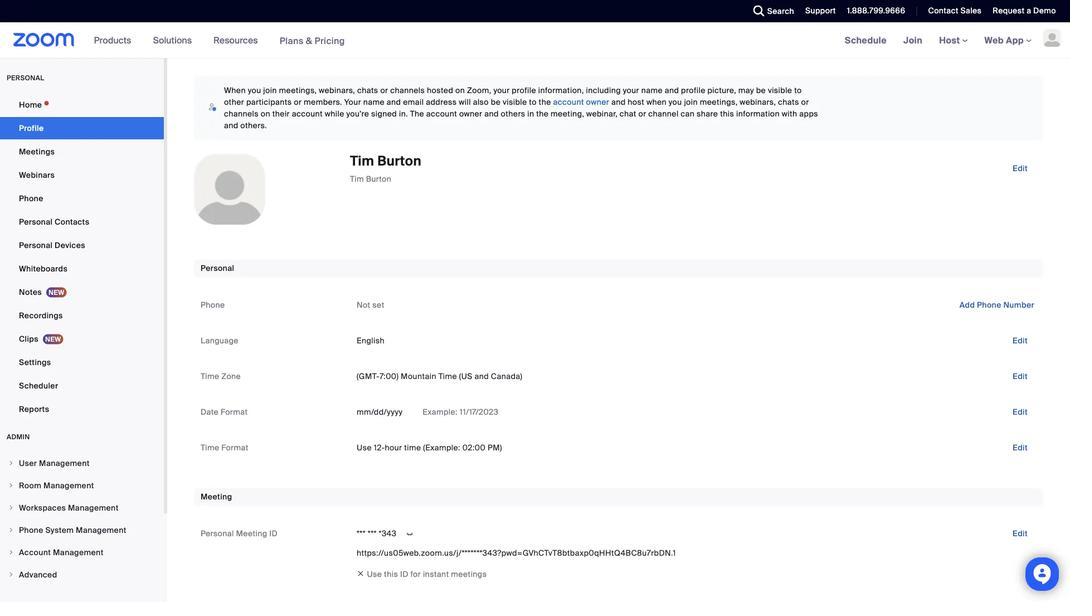 Task type: vqa. For each thing, say whether or not it's contained in the screenshot.
the bottom meetings,
yes



Task type: locate. For each thing, give the bounding box(es) containing it.
0 vertical spatial meeting
[[201, 492, 232, 502]]

banner
[[0, 22, 1070, 59]]

chats inside the and host when you join meetings, webinars, chats or channels on their account while you're signed in. the account owner and others in the meeting, webinar, chat or channel can share this information with apps and others.
[[778, 97, 799, 107]]

chats up your
[[357, 85, 378, 96]]

0 horizontal spatial on
[[261, 109, 270, 119]]

personal for personal
[[201, 263, 234, 273]]

visible up with
[[768, 85, 792, 96]]

resources
[[214, 34, 258, 46]]

personal meeting id
[[201, 528, 278, 539]]

0 horizontal spatial ***
[[357, 528, 366, 539]]

information
[[736, 109, 780, 119]]

phone system management menu item
[[0, 520, 164, 541]]

time left (us
[[439, 371, 457, 382]]

0 vertical spatial the
[[539, 97, 551, 107]]

your right zoom,
[[494, 85, 510, 96]]

1 horizontal spatial your
[[623, 85, 639, 96]]

profile
[[19, 123, 44, 133]]

3 right image from the top
[[8, 527, 14, 533]]

1 vertical spatial id
[[400, 569, 409, 579]]

right image left account
[[8, 549, 14, 556]]

1 vertical spatial format
[[221, 443, 248, 453]]

set
[[373, 300, 384, 310]]

2 *** from the left
[[368, 528, 377, 539]]

1 right image from the top
[[8, 504, 14, 511]]

with
[[782, 109, 798, 119]]

time zone
[[201, 371, 241, 382]]

the right "in"
[[536, 109, 549, 119]]

channels inside the and host when you join meetings, webinars, chats or channels on their account while you're signed in. the account owner and others in the meeting, webinar, chat or channel can share this information with apps and others.
[[224, 109, 259, 119]]

right image inside phone system management menu item
[[8, 527, 14, 533]]

use for use this id for instant meetings
[[367, 569, 382, 579]]

3 edit button from the top
[[1004, 368, 1037, 385]]

the down information,
[[539, 97, 551, 107]]

0 vertical spatial join
[[263, 85, 277, 96]]

or
[[380, 85, 388, 96], [294, 97, 302, 107], [801, 97, 809, 107], [639, 109, 646, 119]]

0 horizontal spatial owner
[[459, 109, 482, 119]]

and left others.
[[224, 120, 238, 131]]

0 horizontal spatial webinars,
[[319, 85, 355, 96]]

when
[[224, 85, 246, 96]]

information,
[[538, 85, 584, 96]]

be right may
[[756, 85, 766, 96]]

right image
[[8, 504, 14, 511], [8, 571, 14, 578]]

not
[[357, 300, 370, 310]]

1 horizontal spatial ***
[[368, 528, 377, 539]]

4 edit from the top
[[1013, 407, 1028, 417]]

or left the members.
[[294, 97, 302, 107]]

on down the participants
[[261, 109, 270, 119]]

0 horizontal spatial channels
[[224, 109, 259, 119]]

phone right add
[[977, 300, 1002, 310]]

0 vertical spatial id
[[269, 528, 278, 539]]

1 horizontal spatial join
[[684, 97, 698, 107]]

1 vertical spatial the
[[536, 109, 549, 119]]

products button
[[94, 22, 136, 58]]

on inside the and host when you join meetings, webinars, chats or channels on their account while you're signed in. the account owner and others in the meeting, webinar, chat or channel can share this information with apps and others.
[[261, 109, 270, 119]]

management down room management menu item
[[68, 503, 119, 513]]

date
[[201, 407, 219, 417]]

1 right image from the top
[[8, 460, 14, 467]]

you inside the and host when you join meetings, webinars, chats or channels on their account while you're signed in. the account owner and others in the meeting, webinar, chat or channel can share this information with apps and others.
[[669, 97, 682, 107]]

management inside workspaces management menu item
[[68, 503, 119, 513]]

management for account management
[[53, 547, 104, 557]]

format down date format on the bottom left
[[221, 443, 248, 453]]

share
[[697, 109, 718, 119]]

1 horizontal spatial to
[[794, 85, 802, 96]]

search button
[[745, 0, 797, 22]]

edit button for time format
[[1004, 439, 1037, 457]]

time for (gmt-7:00) mountain time (us and canada)
[[201, 371, 219, 382]]

meetings
[[19, 146, 55, 157]]

5 edit button from the top
[[1004, 439, 1037, 457]]

time down date
[[201, 443, 219, 453]]

personal for personal contacts
[[19, 217, 53, 227]]

2 edit button from the top
[[1004, 332, 1037, 350]]

use left 12-
[[357, 443, 372, 453]]

0 vertical spatial on
[[455, 85, 465, 96]]

1 edit button from the top
[[1004, 159, 1037, 177]]

2 right image from the top
[[8, 482, 14, 489]]

1 horizontal spatial be
[[756, 85, 766, 96]]

0 vertical spatial you
[[248, 85, 261, 96]]

account management
[[19, 547, 104, 557]]

right image inside advanced menu item
[[8, 571, 14, 578]]

management inside user management menu item
[[39, 458, 90, 468]]

phone link
[[0, 187, 164, 210]]

1 horizontal spatial account
[[426, 109, 457, 119]]

owner inside the and host when you join meetings, webinars, chats or channels on their account while you're signed in. the account owner and others in the meeting, webinar, chat or channel can share this information with apps and others.
[[459, 109, 482, 119]]

devices
[[55, 240, 85, 250]]

meetings,
[[279, 85, 317, 96], [700, 97, 738, 107]]

1 vertical spatial right image
[[8, 571, 14, 578]]

0 horizontal spatial profile
[[512, 85, 536, 96]]

right image left the workspaces
[[8, 504, 14, 511]]

join up the 'can'
[[684, 97, 698, 107]]

show personal meeting id image
[[401, 529, 419, 539]]

right image left user on the left bottom
[[8, 460, 14, 467]]

1 vertical spatial this
[[384, 569, 398, 579]]

0 vertical spatial use
[[357, 443, 372, 453]]

right image inside account management 'menu item'
[[8, 549, 14, 556]]

right image
[[8, 460, 14, 467], [8, 482, 14, 489], [8, 527, 14, 533], [8, 549, 14, 556]]

phone up account
[[19, 525, 43, 535]]

2 right image from the top
[[8, 571, 14, 578]]

or up signed
[[380, 85, 388, 96]]

room
[[19, 480, 41, 491]]

0 horizontal spatial to
[[529, 97, 537, 107]]

phone
[[19, 193, 43, 203], [201, 300, 225, 310], [977, 300, 1002, 310], [19, 525, 43, 535]]

admin
[[7, 433, 30, 441]]

1 horizontal spatial this
[[720, 109, 734, 119]]

0 vertical spatial be
[[756, 85, 766, 96]]

0 vertical spatial this
[[720, 109, 734, 119]]

1 horizontal spatial channels
[[390, 85, 425, 96]]

scheduler
[[19, 380, 58, 391]]

workspaces management menu item
[[0, 497, 164, 518]]

0 horizontal spatial you
[[248, 85, 261, 96]]

format right date
[[221, 407, 248, 417]]

you up channel
[[669, 97, 682, 107]]

phone inside "add phone number" button
[[977, 300, 1002, 310]]

owner up "webinar,"
[[586, 97, 609, 107]]

0 vertical spatial right image
[[8, 504, 14, 511]]

***
[[357, 528, 366, 539], [368, 528, 377, 539]]

format for date format
[[221, 407, 248, 417]]

personal for personal meeting id
[[201, 528, 234, 539]]

edit button for language
[[1004, 332, 1037, 350]]

right image for workspaces management
[[8, 504, 14, 511]]

right image left system
[[8, 527, 14, 533]]

0 vertical spatial to
[[794, 85, 802, 96]]

burton
[[378, 152, 422, 170], [366, 174, 392, 184]]

management inside phone system management menu item
[[76, 525, 126, 535]]

join up the participants
[[263, 85, 277, 96]]

date format
[[201, 407, 248, 417]]

visible up "others"
[[503, 97, 527, 107]]

sales
[[961, 6, 982, 16]]

1 vertical spatial you
[[669, 97, 682, 107]]

this inside the and host when you join meetings, webinars, chats or channels on their account while you're signed in. the account owner and others in the meeting, webinar, chat or channel can share this information with apps and others.
[[720, 109, 734, 119]]

1 vertical spatial on
[[261, 109, 270, 119]]

use down the *** *** *343
[[367, 569, 382, 579]]

your up host
[[623, 85, 639, 96]]

id for meeting
[[269, 528, 278, 539]]

1 vertical spatial to
[[529, 97, 537, 107]]

account up the meeting,
[[553, 97, 584, 107]]

meetings, down 'picture,'
[[700, 97, 738, 107]]

1 vertical spatial tim
[[350, 174, 364, 184]]

host button
[[939, 34, 968, 46]]

0 horizontal spatial account
[[292, 109, 323, 119]]

1 profile from the left
[[512, 85, 536, 96]]

app
[[1006, 34, 1024, 46]]

1 vertical spatial use
[[367, 569, 382, 579]]

1 your from the left
[[494, 85, 510, 96]]

management for room management
[[44, 480, 94, 491]]

right image left advanced
[[8, 571, 14, 578]]

personal contacts link
[[0, 211, 164, 233]]

1 vertical spatial name
[[363, 97, 385, 107]]

1 tim from the top
[[350, 152, 374, 170]]

account owner
[[553, 97, 609, 107]]

1.888.799.9666 button up schedule 'link'
[[847, 6, 906, 16]]

0 vertical spatial chats
[[357, 85, 378, 96]]

1 horizontal spatial owner
[[586, 97, 609, 107]]

3 edit from the top
[[1013, 371, 1028, 382]]

signed
[[371, 109, 397, 119]]

management down workspaces management menu item at the left bottom
[[76, 525, 126, 535]]

webinars, inside the and host when you join meetings, webinars, chats or channels on their account while you're signed in. the account owner and others in the meeting, webinar, chat or channel can share this information with apps and others.
[[740, 97, 776, 107]]

1 horizontal spatial name
[[641, 85, 663, 96]]

right image inside room management menu item
[[8, 482, 14, 489]]

1 vertical spatial owner
[[459, 109, 482, 119]]

hosted
[[427, 85, 453, 96]]

the inside when you join meetings, webinars, chats or channels hosted on zoom, your profile information, including your name and profile picture, may be visible to other participants or members. your name and email address will also be visible to the
[[539, 97, 551, 107]]

1 vertical spatial webinars,
[[740, 97, 776, 107]]

meetings, inside the and host when you join meetings, webinars, chats or channels on their account while you're signed in. the account owner and others in the meeting, webinar, chat or channel can share this information with apps and others.
[[700, 97, 738, 107]]

right image for account management
[[8, 549, 14, 556]]

account owner link
[[553, 97, 609, 107]]

you up the participants
[[248, 85, 261, 96]]

1 vertical spatial channels
[[224, 109, 259, 119]]

chats up with
[[778, 97, 799, 107]]

5 edit from the top
[[1013, 443, 1028, 453]]

use for use 12-hour time (example: 02:00 pm)
[[357, 443, 372, 453]]

be right also
[[491, 97, 501, 107]]

1 edit from the top
[[1013, 163, 1028, 173]]

phone inside phone system management menu item
[[19, 525, 43, 535]]

mountain
[[401, 371, 436, 382]]

webinars, up the members.
[[319, 85, 355, 96]]

profile
[[512, 85, 536, 96], [681, 85, 706, 96]]

others
[[501, 109, 525, 119]]

apps
[[800, 109, 818, 119]]

chats inside when you join meetings, webinars, chats or channels hosted on zoom, your profile information, including your name and profile picture, may be visible to other participants or members. your name and email address will also be visible to the
[[357, 85, 378, 96]]

name up when
[[641, 85, 663, 96]]

contact sales
[[928, 6, 982, 16]]

0 vertical spatial meetings,
[[279, 85, 317, 96]]

system
[[45, 525, 74, 535]]

time
[[201, 371, 219, 382], [439, 371, 457, 382], [201, 443, 219, 453]]

right image inside workspaces management menu item
[[8, 504, 14, 511]]

1 horizontal spatial meetings,
[[700, 97, 738, 107]]

will
[[459, 97, 471, 107]]

address
[[426, 97, 457, 107]]

1.888.799.9666 button
[[839, 0, 908, 22], [847, 6, 906, 16]]

0 horizontal spatial be
[[491, 97, 501, 107]]

right image inside user management menu item
[[8, 460, 14, 467]]

right image left room on the bottom left
[[8, 482, 14, 489]]

management for workspaces management
[[68, 503, 119, 513]]

account
[[553, 97, 584, 107], [292, 109, 323, 119], [426, 109, 457, 119]]

0 horizontal spatial id
[[269, 528, 278, 539]]

0 vertical spatial visible
[[768, 85, 792, 96]]

to
[[794, 85, 802, 96], [529, 97, 537, 107]]

account down the members.
[[292, 109, 323, 119]]

profile up the and host when you join meetings, webinars, chats or channels on their account while you're signed in. the account owner and others in the meeting, webinar, chat or channel can share this information with apps and others.
[[512, 85, 536, 96]]

use
[[357, 443, 372, 453], [367, 569, 382, 579]]

channels down other
[[224, 109, 259, 119]]

6 edit button from the top
[[1004, 525, 1037, 543]]

edit for personal meeting id
[[1013, 528, 1028, 539]]

webinars, up information
[[740, 97, 776, 107]]

1 horizontal spatial profile
[[681, 85, 706, 96]]

6 edit from the top
[[1013, 528, 1028, 539]]

and up in.
[[387, 97, 401, 107]]

personal menu menu
[[0, 94, 164, 421]]

to up "in"
[[529, 97, 537, 107]]

right image for room management
[[8, 482, 14, 489]]

time format
[[201, 443, 248, 453]]

advanced
[[19, 569, 57, 580]]

1 vertical spatial chats
[[778, 97, 799, 107]]

1 vertical spatial burton
[[366, 174, 392, 184]]

0 horizontal spatial visible
[[503, 97, 527, 107]]

1 vertical spatial join
[[684, 97, 698, 107]]

this left for
[[384, 569, 398, 579]]

channels
[[390, 85, 425, 96], [224, 109, 259, 119]]

1 horizontal spatial on
[[455, 85, 465, 96]]

management
[[39, 458, 90, 468], [44, 480, 94, 491], [68, 503, 119, 513], [76, 525, 126, 535], [53, 547, 104, 557]]

0 vertical spatial format
[[221, 407, 248, 417]]

phone inside phone link
[[19, 193, 43, 203]]

0 vertical spatial webinars,
[[319, 85, 355, 96]]

edit for time zone
[[1013, 371, 1028, 382]]

edit button for time zone
[[1004, 368, 1037, 385]]

owner down will
[[459, 109, 482, 119]]

0 horizontal spatial chats
[[357, 85, 378, 96]]

profile up the 'can'
[[681, 85, 706, 96]]

0 vertical spatial tim
[[350, 152, 374, 170]]

your
[[344, 97, 361, 107]]

1.888.799.9666 button up schedule
[[839, 0, 908, 22]]

on
[[455, 85, 465, 96], [261, 109, 270, 119]]

right image for advanced
[[8, 571, 14, 578]]

to up with
[[794, 85, 802, 96]]

4 right image from the top
[[8, 549, 14, 556]]

this
[[720, 109, 734, 119], [384, 569, 398, 579]]

0 horizontal spatial join
[[263, 85, 277, 96]]

2 edit from the top
[[1013, 336, 1028, 346]]

0 vertical spatial name
[[641, 85, 663, 96]]

the
[[539, 97, 551, 107], [536, 109, 549, 119]]

1 horizontal spatial chats
[[778, 97, 799, 107]]

management up workspaces management
[[44, 480, 94, 491]]

management up room management
[[39, 458, 90, 468]]

this right the share
[[720, 109, 734, 119]]

(gmt-7:00) mountain time (us and canada)
[[357, 371, 523, 382]]

time for use 12-hour time (example: 02:00 pm)
[[201, 443, 219, 453]]

add phone number
[[960, 300, 1035, 310]]

id
[[269, 528, 278, 539], [400, 569, 409, 579]]

email
[[403, 97, 424, 107]]

1 horizontal spatial webinars,
[[740, 97, 776, 107]]

0 horizontal spatial your
[[494, 85, 510, 96]]

on up will
[[455, 85, 465, 96]]

management down phone system management menu item
[[53, 547, 104, 557]]

meetings, up the members.
[[279, 85, 317, 96]]

meeting,
[[551, 109, 584, 119]]

schedule
[[845, 34, 887, 46]]

account management menu item
[[0, 542, 164, 563]]

account down address
[[426, 109, 457, 119]]

phone down "webinars"
[[19, 193, 43, 203]]

pricing
[[315, 35, 345, 46]]

example:
[[423, 407, 458, 417]]

visible
[[768, 85, 792, 96], [503, 97, 527, 107]]

time left 'zone'
[[201, 371, 219, 382]]

for
[[411, 569, 421, 579]]

0 horizontal spatial meeting
[[201, 492, 232, 502]]

personal for personal devices
[[19, 240, 53, 250]]

support
[[806, 6, 836, 16]]

phone system management
[[19, 525, 126, 535]]

webinars
[[19, 170, 55, 180]]

channels up email
[[390, 85, 425, 96]]

management inside account management 'menu item'
[[53, 547, 104, 557]]

user photo image
[[195, 154, 265, 225]]

1 vertical spatial meetings,
[[700, 97, 738, 107]]

1 vertical spatial visible
[[503, 97, 527, 107]]

1 vertical spatial meeting
[[236, 528, 267, 539]]

recordings link
[[0, 304, 164, 327]]

name up signed
[[363, 97, 385, 107]]

1 horizontal spatial you
[[669, 97, 682, 107]]

0 horizontal spatial meetings,
[[279, 85, 317, 96]]

management inside room management menu item
[[44, 480, 94, 491]]

0 horizontal spatial this
[[384, 569, 398, 579]]

11/17/2023
[[460, 407, 499, 417]]

12-
[[374, 443, 385, 453]]

1 horizontal spatial id
[[400, 569, 409, 579]]

0 vertical spatial channels
[[390, 85, 425, 96]]

your
[[494, 85, 510, 96], [623, 85, 639, 96]]



Task type: describe. For each thing, give the bounding box(es) containing it.
or down host
[[639, 109, 646, 119]]

add phone number button
[[951, 296, 1044, 314]]

edit button for personal meeting id
[[1004, 525, 1037, 543]]

you're
[[346, 109, 369, 119]]

0 vertical spatial owner
[[586, 97, 609, 107]]

notes link
[[0, 281, 164, 303]]

zoom,
[[467, 85, 491, 96]]

solutions
[[153, 34, 192, 46]]

solutions button
[[153, 22, 197, 58]]

instant
[[423, 569, 449, 579]]

settings
[[19, 357, 51, 367]]

id for this
[[400, 569, 409, 579]]

and down also
[[485, 109, 499, 119]]

1 horizontal spatial meeting
[[236, 528, 267, 539]]

on inside when you join meetings, webinars, chats or channels hosted on zoom, your profile information, including your name and profile picture, may be visible to other participants or members. your name and email address will also be visible to the
[[455, 85, 465, 96]]

1 horizontal spatial visible
[[768, 85, 792, 96]]

product information navigation
[[86, 22, 353, 59]]

*343
[[379, 528, 397, 539]]

personal devices
[[19, 240, 85, 250]]

example: 11/17/2023
[[421, 407, 499, 417]]

2 your from the left
[[623, 85, 639, 96]]

2 tim from the top
[[350, 174, 364, 184]]

advanced menu item
[[0, 564, 164, 585]]

when
[[647, 97, 667, 107]]

channels inside when you join meetings, webinars, chats or channels hosted on zoom, your profile information, including your name and profile picture, may be visible to other participants or members. your name and email address will also be visible to the
[[390, 85, 425, 96]]

join
[[904, 34, 923, 46]]

add
[[960, 300, 975, 310]]

in.
[[399, 109, 408, 119]]

format for time format
[[221, 443, 248, 453]]

others.
[[240, 120, 267, 131]]

meetings, inside when you join meetings, webinars, chats or channels hosted on zoom, your profile information, including your name and profile picture, may be visible to other participants or members. your name and email address will also be visible to the
[[279, 85, 317, 96]]

2 profile from the left
[[681, 85, 706, 96]]

number
[[1004, 300, 1035, 310]]

join link
[[895, 22, 931, 58]]

1.888.799.9666
[[847, 6, 906, 16]]

clips link
[[0, 328, 164, 350]]

1 *** from the left
[[357, 528, 366, 539]]

*** *** *343
[[357, 528, 397, 539]]

canada)
[[491, 371, 523, 382]]

and up chat
[[611, 97, 626, 107]]

room management menu item
[[0, 475, 164, 496]]

join inside when you join meetings, webinars, chats or channels hosted on zoom, your profile information, including your name and profile picture, may be visible to other participants or members. your name and email address will also be visible to the
[[263, 85, 277, 96]]

web app button
[[985, 34, 1032, 46]]

web app
[[985, 34, 1024, 46]]

right image for phone system management
[[8, 527, 14, 533]]

web
[[985, 34, 1004, 46]]

the
[[410, 109, 424, 119]]

admin menu menu
[[0, 453, 164, 586]]

contact
[[928, 6, 959, 16]]

0 vertical spatial burton
[[378, 152, 422, 170]]

meetings link
[[0, 140, 164, 163]]

whiteboards link
[[0, 258, 164, 280]]

(us
[[459, 371, 473, 382]]

7:00)
[[380, 371, 399, 382]]

room management
[[19, 480, 94, 491]]

webinar,
[[586, 109, 618, 119]]

personal
[[7, 74, 44, 82]]

02:00
[[462, 443, 486, 453]]

search
[[767, 6, 794, 16]]

webinars link
[[0, 164, 164, 186]]

reports
[[19, 404, 49, 414]]

phone up language
[[201, 300, 225, 310]]

schedule link
[[837, 22, 895, 58]]

0 horizontal spatial name
[[363, 97, 385, 107]]

edit user photo image
[[221, 185, 239, 195]]

webinars, inside when you join meetings, webinars, chats or channels hosted on zoom, your profile information, including your name and profile picture, may be visible to other participants or members. your name and email address will also be visible to the
[[319, 85, 355, 96]]

clips
[[19, 334, 38, 344]]

join inside the and host when you join meetings, webinars, chats or channels on their account while you're signed in. the account owner and others in the meeting, webinar, chat or channel can share this information with apps and others.
[[684, 97, 698, 107]]

members.
[[304, 97, 342, 107]]

use this id for instant meetings
[[367, 569, 487, 579]]

chat
[[620, 109, 637, 119]]

and right (us
[[475, 371, 489, 382]]

or up apps
[[801, 97, 809, 107]]

a
[[1027, 6, 1032, 16]]

management for user management
[[39, 458, 90, 468]]

while
[[325, 109, 344, 119]]

4 edit button from the top
[[1004, 403, 1037, 421]]

time
[[404, 443, 421, 453]]

the inside the and host when you join meetings, webinars, chats or channels on their account while you're signed in. the account owner and others in the meeting, webinar, chat or channel can share this information with apps and others.
[[536, 109, 549, 119]]

meetings navigation
[[837, 22, 1070, 59]]

their
[[272, 109, 290, 119]]

workspaces
[[19, 503, 66, 513]]

tim burton tim burton
[[350, 152, 422, 184]]

2 horizontal spatial account
[[553, 97, 584, 107]]

user management
[[19, 458, 90, 468]]

zone
[[221, 371, 241, 382]]

profile picture image
[[1044, 29, 1061, 47]]

in
[[527, 109, 534, 119]]

right image for user management
[[8, 460, 14, 467]]

demo
[[1034, 6, 1056, 16]]

and host when you join meetings, webinars, chats or channels on their account while you're signed in. the account owner and others in the meeting, webinar, chat or channel can share this information with apps and others.
[[224, 97, 818, 131]]

1 vertical spatial be
[[491, 97, 501, 107]]

resources button
[[214, 22, 263, 58]]

host
[[939, 34, 962, 46]]

pm)
[[488, 443, 502, 453]]

other
[[224, 97, 244, 107]]

whiteboards
[[19, 263, 68, 274]]

personal contacts
[[19, 217, 89, 227]]

reports link
[[0, 398, 164, 420]]

products
[[94, 34, 131, 46]]

user management menu item
[[0, 453, 164, 474]]

workspaces management
[[19, 503, 119, 513]]

&
[[306, 35, 312, 46]]

channel
[[649, 109, 679, 119]]

edit for time format
[[1013, 443, 1028, 453]]

and up when
[[665, 85, 679, 96]]

not set
[[357, 300, 384, 310]]

mm/dd/yyyy
[[357, 407, 403, 417]]

banner containing products
[[0, 22, 1070, 59]]

you inside when you join meetings, webinars, chats or channels hosted on zoom, your profile information, including your name and profile picture, may be visible to other participants or members. your name and email address will also be visible to the
[[248, 85, 261, 96]]

personal devices link
[[0, 234, 164, 256]]

zoom logo image
[[13, 33, 74, 47]]

including
[[586, 85, 621, 96]]

profile link
[[0, 117, 164, 139]]

edit for language
[[1013, 336, 1028, 346]]

english
[[357, 336, 385, 346]]

https://us05web.zoom.us/j/*******343?pwd=gvhctvt8btbaxp0qhhtq4bc8u7rbdn.1
[[357, 548, 676, 558]]

home
[[19, 100, 42, 110]]



